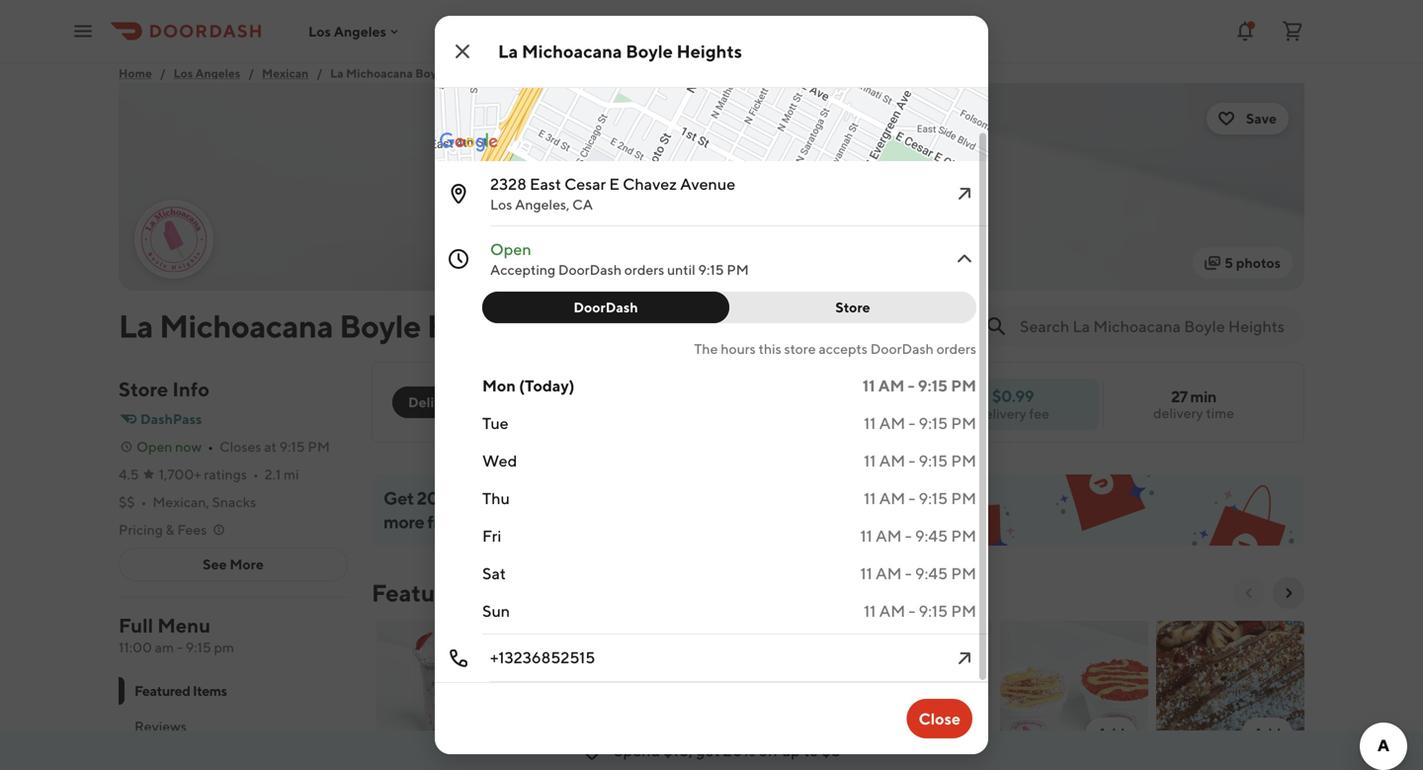 Task type: locate. For each thing, give the bounding box(es) containing it.
Delivery radio
[[392, 387, 478, 418]]

0 horizontal spatial featured
[[134, 683, 190, 699]]

1 horizontal spatial 20%
[[723, 741, 756, 760]]

featured items up reviews
[[134, 683, 227, 699]]

2 horizontal spatial add
[[1254, 725, 1281, 741]]

11 for fri
[[861, 526, 873, 545]]

20% inside get 20% off (up to $5) on your order of $15 or more from this store.
[[417, 487, 453, 509]]

open menu image
[[71, 19, 95, 43]]

los right home 'link'
[[174, 66, 193, 80]]

mexican,
[[153, 494, 209, 510]]

the hours this store accepts doordash orders
[[694, 341, 977, 357]]

powered by google image
[[440, 132, 498, 152]]

2 add from the left
[[1098, 725, 1125, 741]]

this inside get 20% off (up to $5) on your order of $15 or more from this store.
[[468, 511, 497, 532]]

1 vertical spatial orders
[[937, 341, 977, 357]]

0 horizontal spatial this
[[468, 511, 497, 532]]

1 horizontal spatial items
[[476, 579, 537, 607]]

featured down more
[[372, 579, 472, 607]]

am
[[879, 376, 905, 395], [879, 414, 906, 433], [879, 451, 906, 470], [879, 489, 906, 508], [876, 526, 902, 545], [876, 564, 902, 583], [879, 602, 906, 620]]

of
[[667, 487, 683, 509]]

1 horizontal spatial /
[[248, 66, 254, 80]]

la michoacana boyle heights image
[[119, 83, 1305, 291], [136, 202, 212, 277]]

featured
[[372, 579, 472, 607], [134, 683, 190, 699]]

pm for wed
[[951, 451, 977, 470]]

east
[[530, 174, 561, 193]]

am for wed
[[879, 451, 906, 470]]

delivery
[[1154, 405, 1204, 421], [977, 405, 1027, 422]]

4.5
[[119, 466, 139, 482]]

click item image
[[953, 182, 977, 206], [953, 647, 977, 670]]

spend
[[614, 741, 661, 760]]

tostilocos large image
[[844, 621, 993, 761]]

1,700+
[[159, 466, 201, 482]]

5
[[1225, 255, 1234, 271]]

more
[[384, 511, 424, 532]]

featured items heading
[[372, 577, 537, 609]]

doordash right accepts at the right top of the page
[[871, 341, 934, 357]]

photos
[[1236, 255, 1281, 271]]

0 vertical spatial this
[[759, 341, 782, 357]]

Store button
[[718, 292, 977, 323]]

0 vertical spatial store
[[836, 299, 871, 315]]

1 vertical spatial open
[[136, 438, 172, 455]]

1 horizontal spatial off
[[759, 741, 779, 760]]

boyle
[[626, 41, 673, 62], [416, 66, 447, 80], [667, 69, 703, 85], [667, 69, 703, 85], [667, 69, 703, 85], [667, 69, 703, 85], [339, 307, 421, 345]]

0 horizontal spatial /
[[160, 66, 166, 80]]

1 vertical spatial los
[[174, 66, 193, 80]]

this left store
[[759, 341, 782, 357]]

los down 2328
[[490, 196, 512, 213]]

0 vertical spatial 20%
[[417, 487, 453, 509]]

0 horizontal spatial to
[[511, 487, 527, 509]]

store up dashpass
[[119, 378, 168, 401]]

0 horizontal spatial open
[[136, 438, 172, 455]]

sun
[[482, 602, 510, 620]]

11 for sat
[[861, 564, 873, 583]]

open
[[490, 240, 531, 259], [136, 438, 172, 455]]

off
[[456, 487, 478, 509], [759, 741, 779, 760]]

delivery left fee
[[977, 405, 1027, 422]]

11 am - 9:15 pm for wed
[[864, 451, 977, 470]]

1 add from the left
[[942, 725, 969, 741]]

1 vertical spatial 9:45
[[915, 564, 948, 583]]

2 9:45 from the top
[[915, 564, 948, 583]]

0 horizontal spatial angeles
[[195, 66, 240, 80]]

info
[[172, 378, 210, 401]]

from
[[427, 511, 465, 532]]

2 vertical spatial •
[[141, 494, 147, 510]]

open down dashpass
[[136, 438, 172, 455]]

1 11 am - 9:45 pm from the top
[[861, 526, 977, 545]]

esquite regular image
[[688, 621, 836, 761]]

off left the up
[[759, 741, 779, 760]]

to right the up
[[804, 741, 819, 760]]

2 horizontal spatial •
[[253, 466, 259, 482]]

delivery left 'time'
[[1154, 405, 1204, 421]]

2 horizontal spatial los
[[490, 196, 512, 213]]

pm for thu
[[951, 489, 977, 508]]

9:45
[[915, 526, 948, 545], [915, 564, 948, 583]]

home / los angeles / mexican / la michoacana boyle heights
[[119, 66, 493, 80]]

1 vertical spatial doordash
[[574, 299, 638, 315]]

0 horizontal spatial featured items
[[134, 683, 227, 699]]

0 vertical spatial off
[[456, 487, 478, 509]]

0 vertical spatial items
[[476, 579, 537, 607]]

la michoacana boyle heights
[[498, 41, 742, 62], [664, 52, 760, 85], [664, 52, 760, 85], [664, 52, 760, 85], [664, 52, 760, 85], [119, 307, 541, 345]]

pm for sun
[[951, 602, 977, 620]]

see more
[[203, 556, 264, 572]]

items down fri
[[476, 579, 537, 607]]

los inside 2328 east cesar e chavez avenue los angeles, ca
[[490, 196, 512, 213]]

0 vertical spatial doordash
[[558, 261, 622, 278]]

orders inside open accepting doordash orders until 9:15 pm
[[625, 261, 665, 278]]

save
[[1246, 110, 1277, 127]]

angeles left mexican 'link'
[[195, 66, 240, 80]]

orders down click item image
[[937, 341, 977, 357]]

store for store info
[[119, 378, 168, 401]]

store.
[[500, 511, 543, 532]]

3 add from the left
[[1254, 725, 1281, 741]]

la michoacana boyle heights dialog
[[348, 0, 1107, 754]]

1 9:45 from the top
[[915, 526, 948, 545]]

1 horizontal spatial add
[[1098, 725, 1125, 741]]

1 vertical spatial featured items
[[134, 683, 227, 699]]

1 vertical spatial this
[[468, 511, 497, 532]]

1,700+ ratings •
[[159, 466, 259, 482]]

orders left until
[[625, 261, 665, 278]]

store up accepts at the right top of the page
[[836, 299, 871, 315]]

0 vertical spatial 11 am - 9:45 pm
[[861, 526, 977, 545]]

/
[[160, 66, 166, 80], [248, 66, 254, 80], [317, 66, 322, 80]]

2 11 am - 9:45 pm from the top
[[861, 564, 977, 583]]

los angeles
[[308, 23, 386, 39]]

items
[[476, 579, 537, 607], [193, 683, 227, 699]]

$5
[[822, 741, 841, 760]]

1 horizontal spatial open
[[490, 240, 531, 259]]

2 / from the left
[[248, 66, 254, 80]]

wed
[[482, 451, 517, 470]]

20%
[[417, 487, 453, 509], [723, 741, 756, 760]]

0 horizontal spatial store
[[119, 378, 168, 401]]

click item image up the close 'button' at the bottom of page
[[953, 647, 977, 670]]

add button
[[840, 617, 997, 770], [997, 617, 1153, 770], [1153, 617, 1309, 770], [930, 718, 981, 749], [1086, 718, 1137, 749], [1242, 718, 1293, 749]]

store inside store button
[[836, 299, 871, 315]]

0 horizontal spatial los
[[174, 66, 193, 80]]

angeles,
[[515, 196, 570, 213]]

1 horizontal spatial •
[[208, 438, 214, 455]]

pm for tue
[[951, 414, 977, 433]]

0 horizontal spatial 20%
[[417, 487, 453, 509]]

2 horizontal spatial /
[[317, 66, 322, 80]]

doordash inside open accepting doordash orders until 9:15 pm
[[558, 261, 622, 278]]

1 horizontal spatial angeles
[[334, 23, 386, 39]]

1 vertical spatial 20%
[[723, 741, 756, 760]]

0 items, open order cart image
[[1281, 19, 1305, 43]]

0 vertical spatial featured items
[[372, 579, 537, 607]]

mexican
[[262, 66, 309, 80]]

featured up reviews
[[134, 683, 190, 699]]

1 horizontal spatial to
[[804, 741, 819, 760]]

angeles up home / los angeles / mexican / la michoacana boyle heights
[[334, 23, 386, 39]]

• closes at 9:15 pm
[[208, 438, 330, 455]]

store info
[[119, 378, 210, 401]]

11 am - 9:15 pm for thu
[[864, 489, 977, 508]]

to inside get 20% off (up to $5) on your order of $15 or more from this store.
[[511, 487, 527, 509]]

los
[[308, 23, 331, 39], [174, 66, 193, 80], [490, 196, 512, 213]]

off inside get 20% off (up to $5) on your order of $15 or more from this store.
[[456, 487, 478, 509]]

/ right home 'link'
[[160, 66, 166, 80]]

/ left mexican 'link'
[[248, 66, 254, 80]]

1 vertical spatial click item image
[[953, 647, 977, 670]]

thu
[[482, 489, 510, 508]]

add for tostilocos large image
[[942, 725, 969, 741]]

9:45 for fri
[[915, 526, 948, 545]]

&
[[166, 521, 175, 538]]

1 click item image from the top
[[953, 182, 977, 206]]

20% up from
[[417, 487, 453, 509]]

• right the now
[[208, 438, 214, 455]]

11
[[863, 376, 875, 395], [864, 414, 876, 433], [864, 451, 876, 470], [864, 489, 876, 508], [861, 526, 873, 545], [861, 564, 873, 583], [864, 602, 876, 620]]

1 horizontal spatial featured
[[372, 579, 472, 607]]

mon
[[482, 376, 516, 395]]

michoacana
[[522, 41, 622, 62], [682, 52, 760, 69], [682, 52, 760, 69], [682, 52, 760, 69], [682, 52, 760, 69], [346, 66, 413, 80], [159, 307, 333, 345]]

• left 2.1
[[253, 466, 259, 482]]

open now
[[136, 438, 202, 455]]

or
[[717, 487, 733, 509]]

- for fri
[[905, 526, 912, 545]]

store
[[836, 299, 871, 315], [119, 378, 168, 401]]

close la michoacana boyle heights image
[[451, 40, 475, 63]]

1 vertical spatial store
[[119, 378, 168, 401]]

1 vertical spatial to
[[804, 741, 819, 760]]

• right "$$" at the left of the page
[[141, 494, 147, 510]]

- for thu
[[909, 489, 916, 508]]

0 horizontal spatial add
[[942, 725, 969, 741]]

fee
[[1030, 405, 1050, 422]]

add
[[942, 725, 969, 741], [1098, 725, 1125, 741], [1254, 725, 1281, 741]]

store for store
[[836, 299, 871, 315]]

now
[[175, 438, 202, 455]]

20% right get
[[723, 741, 756, 760]]

1 horizontal spatial store
[[836, 299, 871, 315]]

1 horizontal spatial this
[[759, 341, 782, 357]]

open for open accepting doordash orders until 9:15 pm
[[490, 240, 531, 259]]

0 horizontal spatial delivery
[[977, 405, 1027, 422]]

pm for sat
[[951, 564, 977, 583]]

los up home / los angeles / mexican / la michoacana boyle heights
[[308, 23, 331, 39]]

0 vertical spatial •
[[208, 438, 214, 455]]

click item image up click item image
[[953, 182, 977, 206]]

doordash down open accepting doordash orders until 9:15 pm
[[574, 299, 638, 315]]

0 vertical spatial open
[[490, 240, 531, 259]]

1 vertical spatial angeles
[[195, 66, 240, 80]]

9:15
[[698, 261, 724, 278], [918, 376, 948, 395], [919, 414, 948, 433], [279, 438, 305, 455], [919, 451, 948, 470], [919, 489, 948, 508], [919, 602, 948, 620], [186, 639, 211, 655]]

see more button
[[120, 549, 347, 580]]

close button
[[907, 699, 973, 738]]

mangoñadas image
[[532, 621, 680, 761]]

doordash up doordash button at top
[[558, 261, 622, 278]]

reviews
[[134, 718, 187, 735]]

0 vertical spatial los
[[308, 23, 331, 39]]

fresas con crema image
[[376, 621, 524, 761]]

order
[[622, 487, 664, 509]]

this
[[759, 341, 782, 357], [468, 511, 497, 532]]

2 vertical spatial los
[[490, 196, 512, 213]]

open for open now
[[136, 438, 172, 455]]

11 am - 9:45 pm for sat
[[861, 564, 977, 583]]

am for mon (today)
[[879, 376, 905, 395]]

chavez
[[623, 174, 677, 193]]

•
[[208, 438, 214, 455], [253, 466, 259, 482], [141, 494, 147, 510]]

0 horizontal spatial off
[[456, 487, 478, 509]]

angeles
[[334, 23, 386, 39], [195, 66, 240, 80]]

doordash
[[558, 261, 622, 278], [574, 299, 638, 315], [871, 341, 934, 357]]

0 vertical spatial featured
[[372, 579, 472, 607]]

0 vertical spatial angeles
[[334, 23, 386, 39]]

1 horizontal spatial delivery
[[1154, 405, 1204, 421]]

items up reviews button
[[193, 683, 227, 699]]

on
[[560, 487, 580, 509]]

0 horizontal spatial orders
[[625, 261, 665, 278]]

off left (up
[[456, 487, 478, 509]]

1 vertical spatial off
[[759, 741, 779, 760]]

to right thu
[[511, 487, 527, 509]]

1 vertical spatial items
[[193, 683, 227, 699]]

0 vertical spatial click item image
[[953, 182, 977, 206]]

0 vertical spatial to
[[511, 487, 527, 509]]

open inside open accepting doordash orders until 9:15 pm
[[490, 240, 531, 259]]

pricing
[[119, 521, 163, 538]]

11 am - 9:45 pm
[[861, 526, 977, 545], [861, 564, 977, 583]]

0 vertical spatial 9:45
[[915, 526, 948, 545]]

0 vertical spatial orders
[[625, 261, 665, 278]]

pm for mon (today)
[[951, 376, 977, 395]]

la
[[498, 41, 518, 62], [664, 52, 679, 69], [664, 52, 679, 69], [664, 52, 679, 69], [664, 52, 679, 69], [330, 66, 344, 80], [119, 307, 153, 345]]

2 vertical spatial doordash
[[871, 341, 934, 357]]

open up accepting on the left of the page
[[490, 240, 531, 259]]

1 vertical spatial •
[[253, 466, 259, 482]]

11 for wed
[[864, 451, 876, 470]]

- inside full menu 11:00 am - 9:15 pm
[[177, 639, 183, 655]]

esquite regular with hot cheeto powder image
[[1000, 621, 1149, 761]]

- for sun
[[909, 602, 916, 620]]

2.1
[[265, 466, 281, 482]]

/ right the mexican
[[317, 66, 322, 80]]

this down (up
[[468, 511, 497, 532]]

2.1 mi
[[265, 466, 299, 482]]

featured items down fri
[[372, 579, 537, 607]]

1 vertical spatial 11 am - 9:45 pm
[[861, 564, 977, 583]]



Task type: describe. For each thing, give the bounding box(es) containing it.
e
[[609, 174, 620, 193]]

spend $15, get 20% off up to $5
[[614, 741, 841, 760]]

1 horizontal spatial featured items
[[372, 579, 537, 607]]

home link
[[119, 63, 152, 83]]

add for 'esquite regular with hot cheeto powder' image
[[1098, 725, 1125, 741]]

ca
[[573, 196, 593, 213]]

DoorDash button
[[482, 292, 730, 323]]

fees
[[177, 521, 207, 538]]

items inside featured items heading
[[476, 579, 537, 607]]

9:45 for sat
[[915, 564, 948, 583]]

11 for tue
[[864, 414, 876, 433]]

1 / from the left
[[160, 66, 166, 80]]

mexican link
[[262, 63, 309, 83]]

open accepting doordash orders until 9:15 pm
[[490, 240, 749, 278]]

2 click item image from the top
[[953, 647, 977, 670]]

doordash inside button
[[574, 299, 638, 315]]

pm inside open accepting doordash orders until 9:15 pm
[[727, 261, 749, 278]]

pickup
[[493, 394, 538, 410]]

$15
[[686, 487, 713, 509]]

11 for mon (today)
[[863, 376, 875, 395]]

time
[[1206, 405, 1235, 421]]

(up
[[481, 487, 508, 509]]

- for mon (today)
[[908, 376, 915, 395]]

tue
[[482, 414, 509, 433]]

1 vertical spatial featured
[[134, 683, 190, 699]]

am for sun
[[879, 602, 906, 620]]

home
[[119, 66, 152, 80]]

11 am - 9:45 pm for fri
[[861, 526, 977, 545]]

until
[[667, 261, 696, 278]]

11 am - 9:15 pm for tue
[[864, 414, 977, 433]]

am for fri
[[876, 526, 902, 545]]

add for crepes image
[[1254, 725, 1281, 741]]

fri
[[482, 526, 502, 545]]

delivery inside $0.99 delivery fee
[[977, 405, 1027, 422]]

11 for sun
[[864, 602, 876, 620]]

hour options option group
[[482, 292, 977, 323]]

1 horizontal spatial los
[[308, 23, 331, 39]]

accepting
[[490, 261, 556, 278]]

order methods option group
[[392, 387, 554, 418]]

this inside 'la michoacana boyle heights' dialog
[[759, 341, 782, 357]]

full menu 11:00 am - 9:15 pm
[[119, 614, 234, 655]]

avenue
[[680, 174, 736, 193]]

next button of carousel image
[[1281, 585, 1297, 601]]

ratings
[[204, 466, 247, 482]]

more
[[230, 556, 264, 572]]

delivery inside 27 min delivery time
[[1154, 405, 1204, 421]]

get
[[696, 741, 720, 760]]

27
[[1171, 387, 1188, 406]]

$$
[[119, 494, 135, 510]]

store
[[784, 341, 816, 357]]

up
[[782, 741, 801, 760]]

27 min delivery time
[[1154, 387, 1235, 421]]

am for sat
[[876, 564, 902, 583]]

(today)
[[519, 376, 575, 395]]

11:00
[[119, 639, 152, 655]]

get
[[384, 487, 414, 509]]

menu
[[157, 614, 211, 637]]

9:15 inside open accepting doordash orders until 9:15 pm
[[698, 261, 724, 278]]

dashpass
[[140, 411, 202, 427]]

2328
[[490, 174, 527, 193]]

los angeles button
[[308, 23, 402, 39]]

pricing & fees
[[119, 521, 207, 538]]

full
[[119, 614, 153, 637]]

pricing & fees button
[[119, 520, 227, 540]]

the
[[694, 341, 718, 357]]

map region
[[348, 0, 1107, 383]]

click item image
[[953, 247, 977, 271]]

2328 east cesar e chavez avenue los angeles, ca
[[490, 174, 736, 213]]

featured inside featured items heading
[[372, 579, 472, 607]]

los angeles link
[[174, 63, 240, 83]]

notification bell image
[[1234, 19, 1257, 43]]

reviews button
[[119, 709, 348, 744]]

save button
[[1207, 103, 1289, 134]]

delivery
[[408, 394, 462, 410]]

$0.99 delivery fee
[[977, 387, 1050, 422]]

Pickup radio
[[466, 387, 554, 418]]

$15,
[[664, 741, 693, 760]]

11 for thu
[[864, 489, 876, 508]]

close
[[919, 709, 961, 728]]

closes
[[219, 438, 261, 455]]

mi
[[284, 466, 299, 482]]

get 20% off (up to $5) on your order of $15 or more from this store.
[[384, 487, 733, 532]]

5 photos button
[[1193, 247, 1293, 279]]

am for tue
[[879, 414, 906, 433]]

crepes image
[[1157, 621, 1305, 761]]

at
[[264, 438, 277, 455]]

1 horizontal spatial orders
[[937, 341, 977, 357]]

see
[[203, 556, 227, 572]]

hours
[[721, 341, 756, 357]]

pm for fri
[[951, 526, 977, 545]]

pm
[[214, 639, 234, 655]]

+13236852515
[[490, 648, 595, 667]]

11 am - 9:15 pm for mon (today)
[[863, 376, 977, 395]]

am
[[155, 639, 174, 655]]

$$ • mexican, snacks
[[119, 494, 256, 510]]

cesar
[[565, 174, 606, 193]]

0 horizontal spatial items
[[193, 683, 227, 699]]

your
[[583, 487, 618, 509]]

sat
[[482, 564, 506, 583]]

- for tue
[[909, 414, 916, 433]]

9:15 inside full menu 11:00 am - 9:15 pm
[[186, 639, 211, 655]]

0 horizontal spatial •
[[141, 494, 147, 510]]

- for sat
[[905, 564, 912, 583]]

$5)
[[530, 487, 557, 509]]

Item Search search field
[[1020, 315, 1289, 337]]

mon (today)
[[482, 376, 575, 395]]

am for thu
[[879, 489, 906, 508]]

11 am - 9:15 pm for sun
[[864, 602, 977, 620]]

accepts
[[819, 341, 868, 357]]

5 photos
[[1225, 255, 1281, 271]]

- for wed
[[909, 451, 916, 470]]

previous button of carousel image
[[1242, 585, 1257, 601]]

3 / from the left
[[317, 66, 322, 80]]

min
[[1191, 387, 1217, 406]]

snacks
[[212, 494, 256, 510]]



Task type: vqa. For each thing, say whether or not it's contained in the screenshot.
Items
yes



